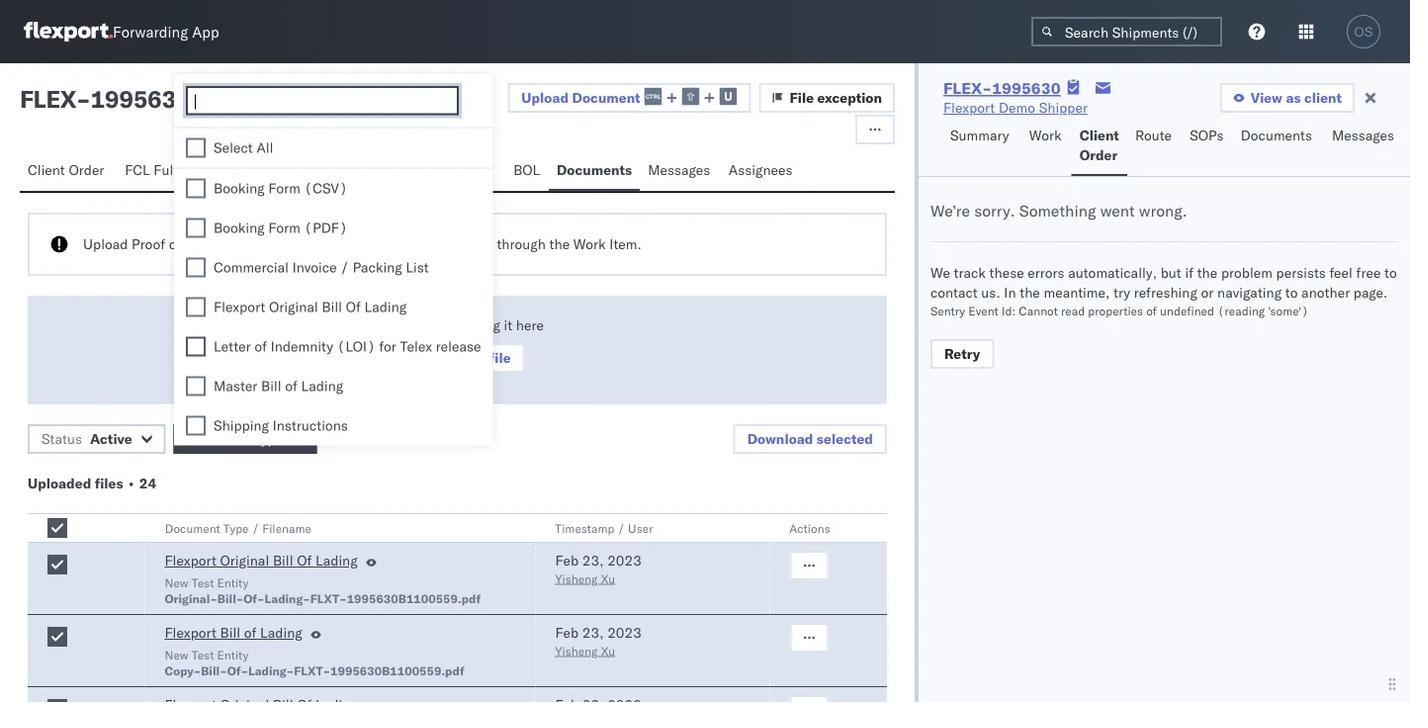 Task type: vqa. For each thing, say whether or not it's contained in the screenshot.
the topmost 2023
yes



Task type: describe. For each thing, give the bounding box(es) containing it.
entity for original
[[217, 575, 249, 590]]

status active
[[42, 430, 132, 448]]

sorry.
[[975, 201, 1016, 221]]

form for (csv)
[[268, 180, 301, 197]]

choose
[[371, 317, 419, 334]]

of right letter
[[255, 338, 267, 355]]

xu for flexport original bill of lading
[[601, 571, 615, 586]]

schedule
[[347, 161, 406, 179]]

bill- for bill
[[201, 663, 227, 678]]

1 horizontal spatial messages button
[[1325, 118, 1406, 176]]

of inside "list box"
[[346, 298, 361, 316]]

properties
[[1089, 303, 1144, 318]]

indemnity
[[271, 338, 334, 355]]

2023 for flexport bill of lading
[[608, 624, 642, 642]]

master
[[214, 377, 258, 395]]

free
[[1357, 264, 1382, 281]]

flexport bill of lading link
[[165, 623, 302, 647]]

xu for flexport bill of lading
[[601, 644, 615, 658]]

(pdf)
[[304, 219, 348, 236]]

test for bill
[[192, 648, 214, 662]]

entity for bill
[[217, 648, 249, 662]]

of for flexport bill of lading
[[244, 624, 257, 642]]

0 horizontal spatial a
[[422, 317, 430, 334]]

containers button
[[417, 152, 506, 191]]

select
[[214, 139, 253, 156]]

feb 23, 2023 yisheng xu for flexport original bill of lading
[[556, 552, 642, 586]]

client
[[1305, 89, 1343, 106]]

cannot
[[1019, 303, 1059, 318]]

browse
[[404, 349, 452, 367]]

flexport demo shipper link
[[944, 98, 1088, 118]]

type
[[223, 521, 249, 536]]

flexport. image
[[24, 22, 113, 42]]

active
[[90, 430, 132, 448]]

shipping
[[214, 417, 269, 434]]

types
[[459, 235, 493, 253]]

flxt- for lading
[[294, 663, 331, 678]]

original-
[[165, 591, 217, 606]]

bill right master
[[261, 377, 282, 395]]

order for the right client order button
[[1080, 146, 1118, 164]]

of for upload proof of delivery and customs clearance document types through the work item.
[[169, 235, 181, 253]]

forwarding app link
[[24, 22, 219, 42]]

bol button
[[506, 152, 549, 191]]

us.
[[982, 284, 1001, 301]]

0 horizontal spatial for
[[379, 338, 397, 355]]

meantime,
[[1044, 284, 1110, 301]]

route for route details
[[242, 161, 279, 179]]

schedule button
[[339, 152, 417, 191]]

original-bill-of-lading-flxt-1995630b1100559.pdf
[[165, 591, 481, 606]]

lading inside flexport bill of lading link
[[260, 624, 302, 642]]

letter
[[214, 338, 251, 355]]

new for flexport original bill of lading
[[165, 575, 189, 590]]

document for type
[[165, 521, 220, 536]]

0 horizontal spatial client order button
[[20, 152, 117, 191]]

document type
[[188, 430, 283, 448]]

flxt- for of
[[310, 591, 347, 606]]

event
[[969, 303, 999, 318]]

(csv)
[[304, 180, 348, 197]]

flex-1995630 link
[[944, 78, 1061, 98]]

lading up instructions
[[301, 377, 344, 395]]

1 horizontal spatial client order button
[[1072, 118, 1128, 176]]

download selected button
[[734, 424, 887, 454]]

navigating
[[1218, 284, 1282, 301]]

yisheng for flexport original bill of lading
[[556, 571, 598, 586]]

bill down filename
[[273, 552, 293, 569]]

document type button
[[174, 424, 317, 454]]

item.
[[610, 235, 642, 253]]

another
[[1302, 284, 1351, 301]]

0 horizontal spatial to
[[1286, 284, 1299, 301]]

forwarding app
[[113, 22, 219, 41]]

download
[[748, 430, 814, 448]]

bol
[[514, 161, 540, 179]]

client order for the left client order button
[[28, 161, 104, 179]]

0 horizontal spatial documents button
[[549, 152, 640, 191]]

0 vertical spatial flexport original bill of lading
[[214, 298, 407, 316]]

document type / filename button
[[161, 516, 516, 536]]

1 horizontal spatial messages
[[1333, 127, 1395, 144]]

proof
[[132, 235, 165, 253]]

flexport demo shipper
[[944, 99, 1088, 116]]

uploaded
[[28, 475, 91, 492]]

browse for a file
[[404, 349, 511, 367]]

packing
[[353, 259, 402, 276]]

document inside upload document button
[[572, 89, 641, 106]]

forwarding
[[113, 22, 188, 41]]

document type / filename
[[165, 521, 311, 536]]

automatically,
[[1069, 264, 1158, 281]]

work inside button
[[1030, 127, 1062, 144]]

and
[[239, 235, 263, 253]]

sops button
[[1183, 118, 1233, 176]]

or inside we track these errors automatically, but if the problem persists feel free to contact us. in the meantime, try refreshing or navigating to another page. sentry event id: cannot read properties of undefined (reading 'some')
[[1202, 284, 1214, 301]]

new test entity for bill
[[165, 648, 249, 662]]

in
[[1005, 284, 1017, 301]]

something
[[1020, 201, 1097, 221]]

clearance
[[326, 235, 389, 253]]

1 horizontal spatial documents button
[[1233, 118, 1325, 176]]

document
[[393, 235, 456, 253]]

client order for the right client order button
[[1080, 127, 1120, 164]]

master bill of lading
[[214, 377, 344, 395]]

-
[[76, 84, 90, 114]]

bill- for original
[[217, 591, 244, 606]]

lading up choose
[[365, 298, 407, 316]]

2 vertical spatial the
[[1020, 284, 1041, 301]]

1 vertical spatial the
[[1198, 264, 1218, 281]]

flex-1995630
[[944, 78, 1061, 98]]

documents for rightmost documents "button"
[[1241, 127, 1313, 144]]

route for route
[[1136, 127, 1173, 144]]

track
[[954, 264, 986, 281]]

fcl fulfillment
[[125, 161, 221, 179]]

type
[[256, 430, 283, 448]]

shipper
[[1040, 99, 1088, 116]]

summary button
[[943, 118, 1022, 176]]

fulfillment
[[154, 161, 221, 179]]

choose a file or drag it here
[[371, 317, 544, 334]]

wrong.
[[1140, 201, 1188, 221]]

customs
[[267, 235, 322, 253]]

a inside button
[[478, 349, 486, 367]]

0 horizontal spatial 1995630
[[90, 84, 190, 114]]

booking form (csv)
[[214, 180, 348, 197]]

1 horizontal spatial 1995630
[[993, 78, 1061, 98]]

commercial invoice / packing list
[[214, 259, 429, 276]]

1 vertical spatial or
[[457, 317, 469, 334]]

flexport down flex-
[[944, 99, 996, 116]]

view as client
[[1251, 89, 1343, 106]]

lading- for of
[[265, 591, 310, 606]]

0 vertical spatial file
[[433, 317, 453, 334]]

lading inside flexport original bill of lading link
[[316, 552, 358, 569]]

24
[[139, 475, 156, 492]]



Task type: locate. For each thing, give the bounding box(es) containing it.
1 vertical spatial entity
[[217, 648, 249, 662]]

flxt-
[[310, 591, 347, 606], [294, 663, 331, 678]]

1 vertical spatial document
[[188, 430, 252, 448]]

0 vertical spatial route
[[1136, 127, 1173, 144]]

of- for original
[[244, 591, 265, 606]]

file
[[790, 89, 814, 106]]

2023 for flexport original bill of lading
[[608, 552, 642, 569]]

or up "release"
[[457, 317, 469, 334]]

messages down client
[[1333, 127, 1395, 144]]

of inside we track these errors automatically, but if the problem persists feel free to contact us. in the meantime, try refreshing or navigating to another page. sentry event id: cannot read properties of undefined (reading 'some')
[[1147, 303, 1158, 318]]

1 vertical spatial work
[[574, 235, 606, 253]]

None checkbox
[[186, 138, 206, 158], [186, 179, 206, 198], [47, 518, 67, 538], [47, 700, 67, 703], [186, 138, 206, 158], [186, 179, 206, 198], [47, 518, 67, 538], [47, 700, 67, 703]]

form
[[268, 180, 301, 197], [268, 219, 301, 236]]

documents button right bol
[[549, 152, 640, 191]]

messages left assignees
[[648, 161, 711, 179]]

of down flexport original bill of lading link
[[244, 624, 257, 642]]

0 horizontal spatial or
[[457, 317, 469, 334]]

flexport up letter
[[214, 298, 266, 316]]

0 vertical spatial new
[[165, 575, 189, 590]]

documents down view
[[1241, 127, 1313, 144]]

the
[[550, 235, 570, 253], [1198, 264, 1218, 281], [1020, 284, 1041, 301]]

1 horizontal spatial a
[[478, 349, 486, 367]]

document
[[572, 89, 641, 106], [188, 430, 252, 448], [165, 521, 220, 536]]

page.
[[1354, 284, 1389, 301]]

list box
[[174, 128, 493, 446]]

0 vertical spatial work
[[1030, 127, 1062, 144]]

yisheng
[[556, 571, 598, 586], [556, 644, 598, 658]]

1 vertical spatial feb 23, 2023 yisheng xu
[[556, 624, 642, 658]]

test up original-
[[192, 575, 214, 590]]

1 vertical spatial 1995630b1100559.pdf
[[331, 663, 465, 678]]

1995630b1100559.pdf for flexport bill of lading
[[331, 663, 465, 678]]

letter of indemnity (loi) for telex release
[[214, 338, 481, 355]]

of- down flexport bill of lading link on the bottom
[[227, 663, 248, 678]]

copy-
[[165, 663, 201, 678]]

document for type
[[188, 430, 252, 448]]

xu
[[601, 571, 615, 586], [601, 644, 615, 658]]

errors
[[1028, 264, 1065, 281]]

assignees button
[[721, 152, 804, 191]]

1 form from the top
[[268, 180, 301, 197]]

/ right "type"
[[252, 521, 259, 536]]

flexport original bill of lading down document type / filename
[[165, 552, 358, 569]]

booking for booking form (csv)
[[214, 180, 265, 197]]

booking down select all
[[214, 180, 265, 197]]

0 horizontal spatial file
[[433, 317, 453, 334]]

client order down shipper
[[1080, 127, 1120, 164]]

test up copy-
[[192, 648, 214, 662]]

2 xu from the top
[[601, 644, 615, 658]]

for down 'choose a file or drag it here'
[[456, 349, 475, 367]]

sops
[[1190, 127, 1225, 144]]

for inside button
[[456, 349, 475, 367]]

lading- down flexport original bill of lading link
[[265, 591, 310, 606]]

document inside document type button
[[188, 430, 252, 448]]

0 vertical spatial messages
[[1333, 127, 1395, 144]]

1 horizontal spatial client
[[1080, 127, 1120, 144]]

lading up copy-bill-of-lading-flxt-1995630b1100559.pdf
[[260, 624, 302, 642]]

1 yisheng from the top
[[556, 571, 598, 586]]

status
[[42, 430, 82, 448]]

exception
[[818, 89, 883, 106]]

flexport bill of lading
[[165, 624, 302, 642]]

new test entity up copy-
[[165, 648, 249, 662]]

filename
[[262, 521, 311, 536]]

2 feb 23, 2023 yisheng xu from the top
[[556, 624, 642, 658]]

fcl fulfillment button
[[117, 152, 234, 191]]

upload left "proof"
[[83, 235, 128, 253]]

flex-
[[944, 78, 993, 98]]

1 horizontal spatial client order
[[1080, 127, 1120, 164]]

we
[[931, 264, 951, 281]]

sentry
[[931, 303, 966, 318]]

flexport up original-
[[165, 552, 217, 569]]

23, for flexport original bill of lading
[[583, 552, 604, 569]]

1 vertical spatial flexport original bill of lading
[[165, 552, 358, 569]]

we track these errors automatically, but if the problem persists feel free to contact us. in the meantime, try refreshing or navigating to another page. sentry event id: cannot read properties of undefined (reading 'some')
[[931, 264, 1398, 318]]

order for the left client order button
[[69, 161, 104, 179]]

1 xu from the top
[[601, 571, 615, 586]]

lading- for lading
[[248, 663, 294, 678]]

0 horizontal spatial client
[[28, 161, 65, 179]]

list box containing select all
[[174, 128, 493, 446]]

file exception button
[[759, 83, 895, 113], [759, 83, 895, 113]]

copy-bill-of-lading-flxt-1995630b1100559.pdf
[[165, 663, 465, 678]]

2 yisheng from the top
[[556, 644, 598, 658]]

the right through
[[550, 235, 570, 253]]

/ down clearance
[[341, 259, 349, 276]]

0 vertical spatial of
[[346, 298, 361, 316]]

form right and
[[268, 219, 301, 236]]

drag
[[473, 317, 501, 334]]

1 feb 23, 2023 yisheng xu from the top
[[556, 552, 642, 586]]

flexport original bill of lading
[[214, 298, 407, 316], [165, 552, 358, 569]]

bill-
[[217, 591, 244, 606], [201, 663, 227, 678]]

booking form (pdf)
[[214, 219, 348, 236]]

documents for the left documents "button"
[[557, 161, 632, 179]]

flexport down original-
[[165, 624, 217, 642]]

bill- down flexport bill of lading link on the bottom
[[201, 663, 227, 678]]

flexport original bill of lading link
[[165, 551, 358, 575]]

1 vertical spatial upload
[[83, 235, 128, 253]]

1 horizontal spatial /
[[341, 259, 349, 276]]

upload proof of delivery and customs clearance document types through the work item.
[[83, 235, 642, 253]]

document inside button
[[165, 521, 220, 536]]

of
[[346, 298, 361, 316], [297, 552, 312, 569]]

Search Shipments (/) text field
[[1032, 17, 1223, 47]]

0 vertical spatial form
[[268, 180, 301, 197]]

1 vertical spatial 23,
[[583, 624, 604, 642]]

file up "release"
[[433, 317, 453, 334]]

0 vertical spatial to
[[1385, 264, 1398, 281]]

summary
[[951, 127, 1010, 144]]

2 23, from the top
[[583, 624, 604, 642]]

new up copy-
[[165, 648, 189, 662]]

feb 23, 2023 yisheng xu for flexport bill of lading
[[556, 624, 642, 658]]

new test entity for original
[[165, 575, 249, 590]]

1 vertical spatial to
[[1286, 284, 1299, 301]]

0 horizontal spatial the
[[550, 235, 570, 253]]

flxt- down original-bill-of-lading-flxt-1995630b1100559.pdf
[[294, 663, 331, 678]]

0 vertical spatial test
[[192, 575, 214, 590]]

of down refreshing
[[1147, 303, 1158, 318]]

timestamp / user button
[[552, 516, 750, 536]]

of right "proof"
[[169, 235, 181, 253]]

1 vertical spatial booking
[[214, 219, 265, 236]]

of up shipping instructions
[[285, 377, 298, 395]]

1 horizontal spatial documents
[[1241, 127, 1313, 144]]

lading- down flexport bill of lading link on the bottom
[[248, 663, 294, 678]]

0 vertical spatial original
[[269, 298, 318, 316]]

0 vertical spatial new test entity
[[165, 575, 249, 590]]

/ left user
[[618, 521, 625, 536]]

1 vertical spatial messages
[[648, 161, 711, 179]]

2 horizontal spatial /
[[618, 521, 625, 536]]

1995630 down forwarding
[[90, 84, 190, 114]]

client for the left client order button
[[28, 161, 65, 179]]

delivery
[[185, 235, 236, 253]]

0 horizontal spatial messages button
[[640, 152, 721, 191]]

0 horizontal spatial order
[[69, 161, 104, 179]]

yisheng for flexport bill of lading
[[556, 644, 598, 658]]

route down all
[[242, 161, 279, 179]]

the right if
[[1198, 264, 1218, 281]]

0 vertical spatial client
[[1080, 127, 1120, 144]]

1 vertical spatial client
[[28, 161, 65, 179]]

bill down flexport original bill of lading link
[[220, 624, 241, 642]]

0 horizontal spatial work
[[574, 235, 606, 253]]

to up 'some')
[[1286, 284, 1299, 301]]

1 vertical spatial file
[[490, 349, 511, 367]]

1 vertical spatial documents
[[557, 161, 632, 179]]

1 vertical spatial of-
[[227, 663, 248, 678]]

1 booking from the top
[[214, 180, 265, 197]]

1 vertical spatial new
[[165, 648, 189, 662]]

2 feb from the top
[[556, 624, 579, 642]]

entity down flexport original bill of lading link
[[217, 575, 249, 590]]

0 vertical spatial 23,
[[583, 552, 604, 569]]

original down document type / filename
[[220, 552, 269, 569]]

route details button
[[234, 152, 339, 191]]

route details
[[242, 161, 327, 179]]

2 2023 from the top
[[608, 624, 642, 642]]

work left item. on the left of page
[[574, 235, 606, 253]]

work
[[1030, 127, 1062, 144], [574, 235, 606, 253]]

bill- up flexport bill of lading
[[217, 591, 244, 606]]

2 booking from the top
[[214, 219, 265, 236]]

client order left fcl at the top left of page
[[28, 161, 104, 179]]

demo
[[999, 99, 1036, 116]]

form for (pdf)
[[268, 219, 301, 236]]

flex - 1995630
[[20, 84, 190, 114]]

1 23, from the top
[[583, 552, 604, 569]]

upload for upload document
[[522, 89, 569, 106]]

0 vertical spatial feb
[[556, 552, 579, 569]]

23, for flexport bill of lading
[[583, 624, 604, 642]]

2 form from the top
[[268, 219, 301, 236]]

user
[[629, 521, 654, 536]]

download selected
[[748, 430, 874, 448]]

1 vertical spatial xu
[[601, 644, 615, 658]]

client order button left fcl at the top left of page
[[20, 152, 117, 191]]

fcl
[[125, 161, 150, 179]]

1 vertical spatial yisheng
[[556, 644, 598, 658]]

0 horizontal spatial route
[[242, 161, 279, 179]]

we're
[[931, 201, 971, 221]]

messages
[[1333, 127, 1395, 144], [648, 161, 711, 179]]

instructions
[[273, 417, 348, 434]]

1 horizontal spatial for
[[456, 349, 475, 367]]

1995630 up the demo
[[993, 78, 1061, 98]]

flexport original bill of lading down 'invoice'
[[214, 298, 407, 316]]

timestamp / user
[[556, 521, 654, 536]]

client down shipper
[[1080, 127, 1120, 144]]

0 horizontal spatial documents
[[557, 161, 632, 179]]

1 vertical spatial 2023
[[608, 624, 642, 642]]

of- for bill
[[227, 663, 248, 678]]

documents right bol 'button'
[[557, 161, 632, 179]]

upload document
[[522, 89, 641, 106]]

telex
[[400, 338, 432, 355]]

1 vertical spatial of
[[297, 552, 312, 569]]

2 new from the top
[[165, 648, 189, 662]]

None checkbox
[[186, 218, 206, 238], [186, 258, 206, 278], [186, 297, 206, 317], [186, 337, 206, 357], [186, 376, 206, 396], [186, 416, 206, 436], [47, 555, 67, 575], [47, 627, 67, 647], [186, 218, 206, 238], [186, 258, 206, 278], [186, 297, 206, 317], [186, 337, 206, 357], [186, 376, 206, 396], [186, 416, 206, 436], [47, 555, 67, 575], [47, 627, 67, 647]]

2 entity from the top
[[217, 648, 249, 662]]

1 vertical spatial original
[[220, 552, 269, 569]]

a down drag
[[478, 349, 486, 367]]

files
[[95, 475, 123, 492]]

undefined
[[1161, 303, 1215, 318]]

23,
[[583, 552, 604, 569], [583, 624, 604, 642]]

select all
[[214, 139, 274, 156]]

form down the "route details"
[[268, 180, 301, 197]]

0 horizontal spatial upload
[[83, 235, 128, 253]]

1 vertical spatial form
[[268, 219, 301, 236]]

1 horizontal spatial order
[[1080, 146, 1118, 164]]

0 vertical spatial bill-
[[217, 591, 244, 606]]

0 vertical spatial yisheng
[[556, 571, 598, 586]]

client for the right client order button
[[1080, 127, 1120, 144]]

0 vertical spatial document
[[572, 89, 641, 106]]

1 entity from the top
[[217, 575, 249, 590]]

of- down flexport original bill of lading link
[[244, 591, 265, 606]]

upload inside button
[[522, 89, 569, 106]]

order inside client order
[[1080, 146, 1118, 164]]

1 test from the top
[[192, 575, 214, 590]]

new test entity up original-
[[165, 575, 249, 590]]

1 vertical spatial new test entity
[[165, 648, 249, 662]]

1 new from the top
[[165, 575, 189, 590]]

original up indemnity
[[269, 298, 318, 316]]

order left fcl at the top left of page
[[69, 161, 104, 179]]

0 vertical spatial or
[[1202, 284, 1214, 301]]

2 vertical spatial document
[[165, 521, 220, 536]]

actions
[[790, 521, 831, 536]]

original
[[269, 298, 318, 316], [220, 552, 269, 569]]

0 vertical spatial 1995630b1100559.pdf
[[347, 591, 481, 606]]

the right in
[[1020, 284, 1041, 301]]

0 horizontal spatial messages
[[648, 161, 711, 179]]

1 vertical spatial flxt-
[[294, 663, 331, 678]]

documents button down 'view as client' button at top right
[[1233, 118, 1325, 176]]

/ for packing
[[341, 259, 349, 276]]

0 vertical spatial a
[[422, 317, 430, 334]]

for
[[379, 338, 397, 355], [456, 349, 475, 367]]

1 horizontal spatial the
[[1020, 284, 1041, 301]]

upload document button
[[508, 83, 752, 113]]

route button
[[1128, 118, 1183, 176]]

0 vertical spatial flxt-
[[310, 591, 347, 606]]

file inside button
[[490, 349, 511, 367]]

upload up bol
[[522, 89, 569, 106]]

1 new test entity from the top
[[165, 575, 249, 590]]

lading down the document type / filename button on the left of page
[[316, 552, 358, 569]]

file exception
[[790, 89, 883, 106]]

1 feb from the top
[[556, 552, 579, 569]]

retry button
[[931, 339, 995, 369]]

of for master bill of lading
[[285, 377, 298, 395]]

/ for filename
[[252, 521, 259, 536]]

or up "undefined"
[[1202, 284, 1214, 301]]

entity down flexport bill of lading link on the bottom
[[217, 648, 249, 662]]

1 horizontal spatial or
[[1202, 284, 1214, 301]]

1 vertical spatial bill-
[[201, 663, 227, 678]]

or
[[1202, 284, 1214, 301], [457, 317, 469, 334]]

to
[[1385, 264, 1398, 281], [1286, 284, 1299, 301]]

order right work button
[[1080, 146, 1118, 164]]

test for original
[[192, 575, 214, 590]]

view
[[1251, 89, 1283, 106]]

flex
[[20, 84, 76, 114]]

0 vertical spatial lading-
[[265, 591, 310, 606]]

0 vertical spatial xu
[[601, 571, 615, 586]]

0 horizontal spatial /
[[252, 521, 259, 536]]

2 new test entity from the top
[[165, 648, 249, 662]]

of down filename
[[297, 552, 312, 569]]

new up original-
[[165, 575, 189, 590]]

0 vertical spatial documents
[[1241, 127, 1313, 144]]

1 vertical spatial test
[[192, 648, 214, 662]]

client
[[1080, 127, 1120, 144], [28, 161, 65, 179]]

1 2023 from the top
[[608, 552, 642, 569]]

client order button
[[1072, 118, 1128, 176], [20, 152, 117, 191]]

2 test from the top
[[192, 648, 214, 662]]

1 horizontal spatial upload
[[522, 89, 569, 106]]

for down choose
[[379, 338, 397, 355]]

0 vertical spatial the
[[550, 235, 570, 253]]

os button
[[1342, 9, 1387, 54]]

feb for flexport original bill of lading
[[556, 552, 579, 569]]

timestamp
[[556, 521, 615, 536]]

all
[[257, 139, 274, 156]]

None text field
[[193, 93, 457, 110]]

booking up commercial
[[214, 219, 265, 236]]

bill down commercial invoice / packing list
[[322, 298, 342, 316]]

contact
[[931, 284, 978, 301]]

work down shipper
[[1030, 127, 1062, 144]]

to right "free"
[[1385, 264, 1398, 281]]

1 vertical spatial lading-
[[248, 663, 294, 678]]

of up '(loi)'
[[346, 298, 361, 316]]

file down "it"
[[490, 349, 511, 367]]

persists
[[1277, 264, 1327, 281]]

client down flex at the top
[[28, 161, 65, 179]]

selected
[[817, 430, 874, 448]]

0 vertical spatial entity
[[217, 575, 249, 590]]

assignees
[[729, 161, 793, 179]]

1 vertical spatial route
[[242, 161, 279, 179]]

messages button left assignees
[[640, 152, 721, 191]]

route left sops
[[1136, 127, 1173, 144]]

1 vertical spatial feb
[[556, 624, 579, 642]]

1 horizontal spatial file
[[490, 349, 511, 367]]

0 vertical spatial booking
[[214, 180, 265, 197]]

1995630b1100559.pdf for flexport original bill of lading
[[347, 591, 481, 606]]

messages button down client
[[1325, 118, 1406, 176]]

flxt- down the document type / filename button on the left of page
[[310, 591, 347, 606]]

new for flexport bill of lading
[[165, 648, 189, 662]]

2 horizontal spatial the
[[1198, 264, 1218, 281]]

1 horizontal spatial to
[[1385, 264, 1398, 281]]

a up telex at left
[[422, 317, 430, 334]]

booking for booking form (pdf)
[[214, 219, 265, 236]]

0 vertical spatial upload
[[522, 89, 569, 106]]

0 vertical spatial feb 23, 2023 yisheng xu
[[556, 552, 642, 586]]

client order button down shipper
[[1072, 118, 1128, 176]]

0 horizontal spatial of
[[297, 552, 312, 569]]

upload for upload proof of delivery and customs clearance document types through the work item.
[[83, 235, 128, 253]]

new
[[165, 575, 189, 590], [165, 648, 189, 662]]

we're sorry. something went wrong.
[[931, 201, 1188, 221]]

if
[[1186, 264, 1194, 281]]

1 horizontal spatial work
[[1030, 127, 1062, 144]]

feb for flexport bill of lading
[[556, 624, 579, 642]]

1 vertical spatial a
[[478, 349, 486, 367]]



